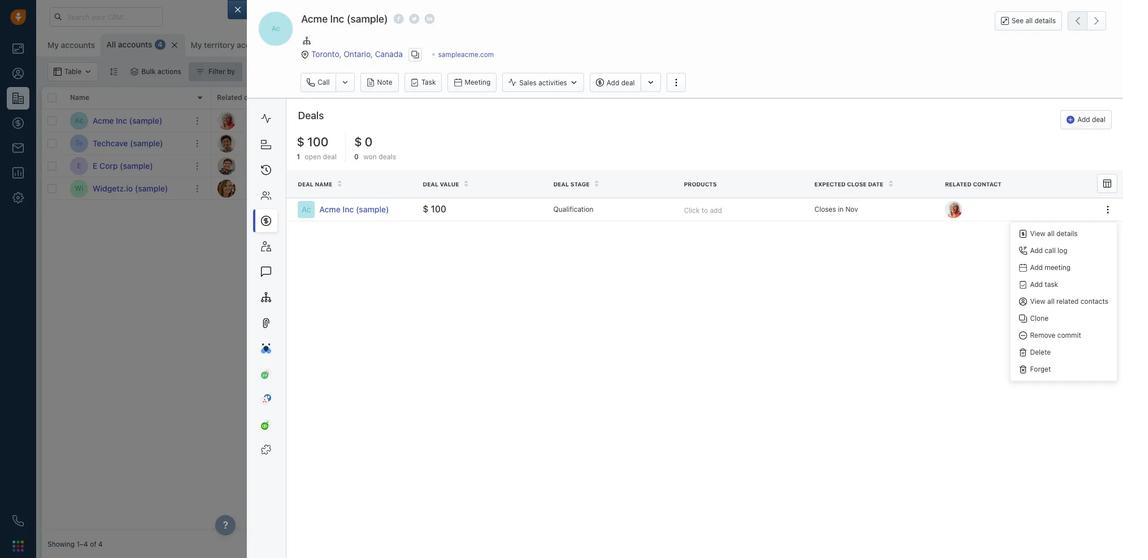 Task type: describe. For each thing, give the bounding box(es) containing it.
name
[[70, 93, 89, 102]]

my accounts
[[47, 40, 95, 50]]

$ 0 row group
[[211, 110, 930, 200]]

0 horizontal spatial add
[[334, 162, 346, 170]]

deal for deal value
[[423, 181, 438, 188]]

showing 1–4 of 4
[[47, 540, 103, 549]]

owner
[[491, 93, 512, 102]]

deal for deal stage
[[554, 181, 569, 188]]

acme inside press space to select this row. row
[[93, 116, 114, 125]]

the
[[1079, 293, 1093, 303]]

expected
[[815, 181, 846, 188]]

$ 0 grid
[[42, 86, 930, 531]]

click to add
[[684, 206, 722, 215]]

see all details button
[[995, 11, 1062, 31]]

in
[[838, 205, 844, 214]]

press space to select this row. row containing $ 0
[[211, 155, 930, 177]]

by
[[227, 67, 235, 76]]

actions
[[158, 67, 181, 76]]

territory
[[204, 40, 235, 50]]

products
[[684, 181, 717, 188]]

tags
[[641, 93, 657, 102]]

100 for $ 100 1 open deal
[[307, 135, 329, 149]]

0 vertical spatial acme
[[301, 13, 328, 25]]

2 vertical spatial acme
[[319, 205, 341, 214]]

all accounts link
[[106, 39, 152, 50]]

0 vertical spatial add deal button
[[590, 73, 641, 92]]

note
[[377, 78, 393, 87]]

all
[[106, 40, 116, 49]]

3 more...
[[294, 41, 323, 49]]

ac button
[[258, 11, 293, 46]]

expected close date
[[815, 181, 884, 188]]

0 for $ 0
[[394, 161, 400, 171]]

all for view all related contacts
[[1048, 297, 1055, 306]]

e corp (sample)
[[93, 161, 153, 170]]

related for related contact
[[945, 181, 972, 188]]

ac for bottommost acme inc (sample) "link"
[[302, 205, 311, 214]]

bulk
[[141, 67, 156, 76]]

filter
[[209, 67, 225, 76]]

sales activities
[[520, 78, 567, 87]]

1–4
[[77, 540, 88, 549]]

meeting button
[[448, 73, 497, 92]]

0 vertical spatial add deal
[[607, 78, 635, 87]]

2 vertical spatial click
[[684, 206, 700, 215]]

deal name
[[298, 181, 332, 188]]

next
[[556, 93, 572, 102]]

e corp (sample) link
[[93, 160, 153, 171]]

widgetz.io
[[93, 183, 133, 193]]

0 vertical spatial +
[[302, 162, 306, 170]]

commit
[[1058, 331, 1081, 340]]

remove
[[1030, 331, 1056, 340]]

facebook circled image
[[394, 13, 404, 25]]

related contact
[[945, 181, 1002, 188]]

press space to select this row. row containing techcave (sample)
[[42, 132, 211, 155]]

related contacts
[[217, 93, 273, 102]]

j image
[[218, 157, 236, 175]]

won
[[363, 152, 377, 161]]

accounts left all
[[61, 40, 95, 50]]

sampletechcave.com link
[[302, 139, 369, 147]]

$ 0
[[387, 161, 400, 171]]

widgetz.io (sample)
[[93, 183, 168, 193]]

$ 0 0 won deals
[[354, 135, 396, 161]]

open
[[387, 93, 404, 102]]

down
[[1054, 293, 1077, 303]]

$ 100 1 open deal
[[297, 135, 337, 161]]

phone image
[[12, 515, 24, 527]]

meeting
[[1045, 264, 1071, 272]]

log
[[1058, 247, 1068, 255]]

deals inside $ 0 grid
[[406, 93, 424, 102]]

closes in nov
[[815, 205, 858, 214]]

100 for $ 100
[[431, 204, 446, 214]]

you
[[1015, 303, 1031, 313]]

dialog containing $ 100
[[228, 0, 1123, 558]]

press space to select this row. row containing e corp (sample)
[[42, 155, 211, 177]]

see all details
[[1012, 16, 1056, 25]]

canada
[[375, 49, 403, 58]]

3
[[294, 41, 298, 49]]

o
[[343, 41, 349, 49]]

press space to select this row. row containing widgetz.io
[[211, 177, 930, 200]]

view all details link
[[1011, 225, 1117, 242]]

1 vertical spatial acme inc (sample) link
[[319, 204, 412, 215]]

value
[[440, 181, 459, 188]]

showing
[[47, 540, 75, 549]]

phone
[[726, 93, 747, 102]]

j image
[[218, 179, 236, 198]]

details for view all details
[[1057, 230, 1078, 238]]

1 horizontal spatial sampleacme.com link
[[438, 50, 494, 58]]

sampleacme.com for sampleacme.com "link" within press space to select this row. row
[[302, 116, 358, 125]]

twitter circled image
[[409, 13, 419, 25]]

acme inc (sample) inside $ 0 grid
[[93, 116, 162, 125]]

⌘ o
[[335, 41, 349, 49]]

1 horizontal spatial deal
[[621, 78, 635, 87]]

remove commit
[[1030, 331, 1081, 340]]

deals inside $ 0 0 won deals
[[379, 152, 396, 161]]

narrow
[[1022, 293, 1051, 303]]

filter by button
[[189, 62, 242, 81]]

ac for acme inc (sample) "link" in press space to select this row. row
[[75, 116, 83, 125]]

ontario,
[[344, 49, 373, 58]]

related
[[1057, 297, 1079, 306]]

closes
[[815, 205, 836, 214]]

toronto, ontario, canada
[[311, 49, 403, 58]]

task button
[[404, 73, 442, 92]]

1 horizontal spatial +
[[641, 184, 645, 193]]

sales for sales owner
[[471, 93, 489, 102]]

1 vertical spatial add
[[673, 184, 685, 193]]

amount
[[426, 93, 451, 102]]

to up name
[[326, 162, 332, 170]]

want
[[1033, 303, 1053, 313]]

widgetz.io
[[302, 184, 335, 193]]

1 vertical spatial + click to add
[[641, 184, 685, 193]]

accounts right all
[[118, 40, 152, 49]]

next activity
[[556, 93, 598, 102]]

stage
[[571, 181, 590, 188]]

bulk actions
[[141, 67, 181, 76]]

$ for $ 100 1 open deal
[[297, 135, 305, 149]]

accounts right territory
[[237, 40, 271, 50]]

linkedin circled image
[[425, 13, 435, 25]]

view for view all related contacts
[[1030, 297, 1046, 306]]

call
[[318, 78, 330, 87]]

(sample) down "e corp (sample)" "link" on the top left of the page
[[135, 183, 168, 193]]

to down "products"
[[702, 206, 708, 215]]

note button
[[360, 73, 399, 92]]

contacts inside $ 0 grid
[[244, 93, 273, 102]]

contact
[[973, 181, 1002, 188]]

to left "products"
[[665, 184, 671, 193]]

l image
[[218, 112, 236, 130]]

ac inside button
[[272, 25, 280, 33]]

task
[[1045, 280, 1058, 289]]



Task type: vqa. For each thing, say whether or not it's contained in the screenshot.


Task type: locate. For each thing, give the bounding box(es) containing it.
0 horizontal spatial add deal button
[[590, 73, 641, 92]]

my for my territory accounts
[[191, 40, 202, 50]]

freshworks switcher image
[[12, 541, 24, 552]]

4 right of
[[98, 540, 103, 549]]

details up log
[[1057, 230, 1078, 238]]

details right see
[[1035, 16, 1056, 25]]

(sample) up "e corp (sample)"
[[130, 138, 163, 148]]

name
[[315, 181, 332, 188]]

meeting
[[465, 78, 491, 87]]

press space to select this row. row containing sampleacme.com
[[211, 110, 930, 132]]

inc
[[330, 13, 344, 25], [116, 116, 127, 125], [343, 205, 354, 214]]

close
[[847, 181, 867, 188]]

3 more... button
[[278, 37, 330, 53]]

qualification
[[554, 205, 594, 214]]

sales down meeting
[[471, 93, 489, 102]]

1 horizontal spatial details
[[1057, 230, 1078, 238]]

corp
[[99, 161, 118, 170]]

ac up te
[[75, 116, 83, 125]]

e down te
[[77, 162, 81, 170]]

0 horizontal spatial 100
[[307, 135, 329, 149]]

acme inc (sample) down name
[[319, 205, 389, 214]]

2 vertical spatial acme inc (sample)
[[319, 205, 389, 214]]

my territory accounts button
[[185, 34, 275, 57], [191, 40, 271, 50]]

press space to select this row. row
[[42, 110, 211, 132], [211, 110, 930, 132], [42, 132, 211, 155], [211, 132, 930, 155], [42, 155, 211, 177], [211, 155, 930, 177], [42, 177, 211, 200], [211, 177, 930, 200]]

acme inc (sample)
[[301, 13, 388, 25], [93, 116, 162, 125], [319, 205, 389, 214]]

toronto, ontario, canada link
[[311, 49, 403, 58]]

e inside "link"
[[93, 161, 97, 170]]

sales
[[520, 78, 537, 87], [471, 93, 489, 102]]

s image
[[218, 134, 236, 152]]

0 vertical spatial 4
[[158, 40, 162, 49]]

deal value
[[423, 181, 459, 188]]

acme
[[301, 13, 328, 25], [93, 116, 114, 125], [319, 205, 341, 214]]

$ 100
[[423, 204, 446, 214]]

1 horizontal spatial deal
[[423, 181, 438, 188]]

sales inside $ 0 grid
[[471, 93, 489, 102]]

sampleacme.com link up meeting button
[[438, 50, 494, 58]]

details
[[1035, 16, 1056, 25], [1057, 230, 1078, 238]]

e left corp
[[93, 161, 97, 170]]

related up l icon
[[217, 93, 242, 102]]

deal left stage
[[554, 181, 569, 188]]

0 horizontal spatial deal
[[323, 152, 337, 161]]

2 view from the top
[[1030, 297, 1046, 306]]

container_wx8msf4aqz5i3rn1 image inside filter by button
[[196, 68, 204, 76]]

$ right the won at the top of the page
[[387, 161, 392, 171]]

0 vertical spatial inc
[[330, 13, 344, 25]]

deals down "task" button in the top of the page
[[406, 93, 424, 102]]

0 vertical spatial view
[[1030, 230, 1046, 238]]

click down "products"
[[684, 206, 700, 215]]

inc for acme inc (sample) "link" in press space to select this row. row
[[116, 116, 127, 125]]

1 horizontal spatial contacts
[[1081, 297, 1109, 306]]

2 vertical spatial inc
[[343, 205, 354, 214]]

1 horizontal spatial 100
[[431, 204, 446, 214]]

0 vertical spatial 100
[[307, 135, 329, 149]]

acme inc (sample) up o
[[301, 13, 388, 25]]

my for my accounts
[[47, 40, 59, 50]]

2 deal from the left
[[423, 181, 438, 188]]

sampleacme.com up sampletechcave.com
[[302, 116, 358, 125]]

2 vertical spatial deal
[[323, 152, 337, 161]]

view up clone
[[1030, 297, 1046, 306]]

+ click to add up click to add in the right top of the page
[[641, 184, 685, 193]]

1 vertical spatial deal
[[1092, 115, 1106, 124]]

+ click to add
[[302, 162, 346, 170], [641, 184, 685, 193]]

0 vertical spatial sales
[[520, 78, 537, 87]]

container_wx8msf4aqz5i3rn1 image for bulk actions "button"
[[131, 68, 139, 76]]

all left related
[[1048, 297, 1055, 306]]

0 horizontal spatial e
[[77, 162, 81, 170]]

2 vertical spatial ac
[[302, 205, 311, 214]]

inc for bottommost acme inc (sample) "link"
[[343, 205, 354, 214]]

1 horizontal spatial add
[[673, 184, 685, 193]]

phone element
[[7, 510, 29, 532]]

1 deal from the left
[[298, 181, 314, 188]]

1 vertical spatial 4
[[98, 540, 103, 549]]

details inside button
[[1035, 16, 1056, 25]]

Search your CRM... text field
[[50, 7, 163, 27]]

0 right the won at the top of the page
[[394, 161, 400, 171]]

0 vertical spatial click
[[308, 162, 324, 170]]

row group
[[42, 110, 211, 200]]

add down "products"
[[710, 206, 722, 215]]

view for view all details
[[1030, 230, 1046, 238]]

related inside $ 0 grid
[[217, 93, 242, 102]]

send email image
[[1012, 12, 1019, 22]]

0 vertical spatial sampleacme.com link
[[438, 50, 494, 58]]

0 horizontal spatial 4
[[98, 540, 103, 549]]

of
[[90, 540, 96, 549]]

0 horizontal spatial container_wx8msf4aqz5i3rn1 image
[[131, 68, 139, 76]]

$ for $ 0 0 won deals
[[354, 135, 362, 149]]

ac up 3 more... button
[[272, 25, 280, 33]]

to
[[326, 162, 332, 170], [665, 184, 671, 193], [702, 206, 708, 215], [1012, 293, 1020, 303], [1056, 303, 1064, 313]]

to right filters
[[1012, 293, 1020, 303]]

related
[[217, 93, 242, 102], [945, 181, 972, 188]]

sales left activities at the top
[[520, 78, 537, 87]]

0 vertical spatial deals
[[406, 93, 424, 102]]

te
[[75, 139, 83, 147]]

0 horizontal spatial acme inc (sample) link
[[93, 115, 162, 126]]

1 horizontal spatial add deal
[[1078, 115, 1106, 124]]

+
[[302, 162, 306, 170], [641, 184, 645, 193]]

add
[[607, 78, 620, 87], [1078, 115, 1090, 124], [1030, 247, 1043, 255], [1030, 264, 1043, 272], [1030, 280, 1043, 289], [966, 293, 983, 303]]

open
[[305, 152, 321, 161]]

1 vertical spatial ac
[[75, 116, 83, 125]]

2 horizontal spatial ac
[[302, 205, 311, 214]]

view
[[1030, 230, 1046, 238], [1030, 297, 1046, 306]]

2 vertical spatial add
[[710, 206, 722, 215]]

0 vertical spatial acme inc (sample)
[[301, 13, 388, 25]]

container_wx8msf4aqz5i3rn1 image left filter
[[196, 68, 204, 76]]

0 left the won at the top of the page
[[354, 152, 359, 161]]

related for related contacts
[[217, 93, 242, 102]]

acme inc (sample) down name row
[[93, 116, 162, 125]]

0 vertical spatial + click to add
[[302, 162, 346, 170]]

$ inside $ 100 1 open deal
[[297, 135, 305, 149]]

ac
[[272, 25, 280, 33], [75, 116, 83, 125], [302, 205, 311, 214]]

delete
[[1030, 348, 1051, 357]]

0 vertical spatial related
[[217, 93, 242, 102]]

sampleacme.com for sampleacme.com "link" to the right
[[438, 50, 494, 58]]

1 vertical spatial click
[[647, 184, 663, 193]]

my accounts button
[[42, 34, 101, 57], [47, 40, 95, 50]]

1 vertical spatial 100
[[431, 204, 446, 214]]

acme down widgetz.io
[[319, 205, 341, 214]]

deal stage
[[554, 181, 590, 188]]

techcave (sample)
[[93, 138, 163, 148]]

2 container_wx8msf4aqz5i3rn1 image from the left
[[196, 68, 204, 76]]

1 vertical spatial deals
[[379, 152, 396, 161]]

4 up bulk actions at the top of page
[[158, 40, 162, 49]]

1 vertical spatial details
[[1057, 230, 1078, 238]]

filters
[[985, 293, 1009, 303]]

sampleacme.com up meeting button
[[438, 50, 494, 58]]

open deals amount
[[387, 93, 451, 102]]

1 horizontal spatial + click to add
[[641, 184, 685, 193]]

(sample) up 'widgetz.io (sample)'
[[120, 161, 153, 170]]

1 my from the left
[[47, 40, 59, 50]]

call
[[1045, 247, 1056, 255]]

2 horizontal spatial deal
[[1092, 115, 1106, 124]]

acme up the more...
[[301, 13, 328, 25]]

1 vertical spatial related
[[945, 181, 972, 188]]

(sample) up techcave (sample) at the top
[[129, 116, 162, 125]]

forget
[[1030, 365, 1051, 374]]

0 horizontal spatial 0
[[354, 152, 359, 161]]

container_wx8msf4aqz5i3rn1 image
[[556, 185, 564, 192]]

2 horizontal spatial 0
[[394, 161, 400, 171]]

cell
[[381, 110, 466, 132], [466, 110, 550, 132], [550, 110, 635, 132], [635, 110, 720, 132], [720, 110, 805, 132], [805, 110, 930, 132], [466, 132, 550, 154], [550, 132, 635, 154], [635, 132, 720, 154], [720, 132, 805, 154], [805, 132, 930, 154], [805, 155, 930, 177], [805, 177, 930, 199]]

sales owner
[[471, 93, 512, 102]]

$ for $ 100
[[423, 204, 429, 214]]

techcave (sample) link
[[93, 138, 163, 149]]

row group containing acme inc (sample)
[[42, 110, 211, 200]]

⌘
[[335, 41, 342, 49]]

wi
[[75, 184, 83, 193]]

add deal
[[607, 78, 635, 87], [1078, 115, 1106, 124]]

all for view all details
[[1048, 230, 1055, 238]]

deal for deal name
[[298, 181, 314, 188]]

add down sampletechcave.com
[[334, 162, 346, 170]]

all accounts 4
[[106, 40, 162, 49]]

0 horizontal spatial related
[[217, 93, 242, 102]]

0 vertical spatial add
[[334, 162, 346, 170]]

0 horizontal spatial sales
[[471, 93, 489, 102]]

techcave
[[93, 138, 128, 148]]

to left see. on the right bottom
[[1056, 303, 1064, 313]]

acme up techcave
[[93, 116, 114, 125]]

my territory accounts
[[191, 40, 271, 50]]

clone
[[1030, 314, 1049, 323]]

0 for $ 0 0 won deals
[[365, 135, 373, 149]]

container_wx8msf4aqz5i3rn1 image left bulk
[[131, 68, 139, 76]]

0 horizontal spatial deal
[[298, 181, 314, 188]]

0 horizontal spatial sampleacme.com link
[[302, 116, 358, 125]]

$ up 1
[[297, 135, 305, 149]]

100 up open
[[307, 135, 329, 149]]

website
[[302, 93, 329, 102]]

1 horizontal spatial 0
[[365, 135, 373, 149]]

100 down deal value
[[431, 204, 446, 214]]

add meeting
[[1030, 264, 1071, 272]]

2 horizontal spatial click
[[684, 206, 700, 215]]

deals
[[406, 93, 424, 102], [379, 152, 396, 161]]

100 inside $ 100 1 open deal
[[307, 135, 329, 149]]

deal left value
[[423, 181, 438, 188]]

task
[[421, 78, 436, 87]]

all inside button
[[1026, 16, 1033, 25]]

sampleacme.com inside press space to select this row. row
[[302, 116, 358, 125]]

$
[[297, 135, 305, 149], [354, 135, 362, 149], [387, 161, 392, 171], [423, 204, 429, 214]]

date
[[868, 181, 884, 188]]

acme inc (sample) link
[[93, 115, 162, 126], [319, 204, 412, 215]]

1 vertical spatial inc
[[116, 116, 127, 125]]

container_wx8msf4aqz5i3rn1 image
[[131, 68, 139, 76], [196, 68, 204, 76]]

sampleacme.com link inside press space to select this row. row
[[302, 116, 358, 125]]

+ click to add down open
[[302, 162, 346, 170]]

2 horizontal spatial add
[[710, 206, 722, 215]]

e for e corp (sample)
[[93, 161, 97, 170]]

accounts inside add filters to narrow down the accounts you want to see.
[[975, 303, 1013, 313]]

0 vertical spatial sampleacme.com
[[438, 50, 494, 58]]

sampleacme.com link up sampletechcave.com
[[302, 116, 358, 125]]

0 horizontal spatial sampleacme.com
[[302, 116, 358, 125]]

sales activities button
[[503, 73, 590, 92], [503, 73, 584, 92]]

1 vertical spatial acme
[[93, 116, 114, 125]]

4
[[158, 40, 162, 49], [98, 540, 103, 549]]

1 vertical spatial add deal
[[1078, 115, 1106, 124]]

1 vertical spatial view
[[1030, 297, 1046, 306]]

1 horizontal spatial deals
[[406, 93, 424, 102]]

see.
[[1066, 303, 1084, 313]]

2 my from the left
[[191, 40, 202, 50]]

view all related contacts
[[1030, 297, 1109, 306]]

1
[[297, 152, 300, 161]]

4 inside all accounts 4
[[158, 40, 162, 49]]

1 horizontal spatial my
[[191, 40, 202, 50]]

bulk actions button
[[123, 62, 189, 81]]

1 vertical spatial contacts
[[1081, 297, 1109, 306]]

view inside view all details link
[[1030, 230, 1046, 238]]

add call log
[[1030, 247, 1068, 255]]

1 horizontal spatial add deal button
[[1061, 110, 1112, 130]]

view up add call log on the right of page
[[1030, 230, 1046, 238]]

2 horizontal spatial deal
[[554, 181, 569, 188]]

add inside add filters to narrow down the accounts you want to see.
[[966, 293, 983, 303]]

ac down widgetz.io
[[302, 205, 311, 214]]

1 horizontal spatial click
[[647, 184, 663, 193]]

click down open
[[308, 162, 324, 170]]

1 horizontal spatial ac
[[272, 25, 280, 33]]

$ right $ 100 1 open deal
[[354, 135, 362, 149]]

sampleacme.com
[[438, 50, 494, 58], [302, 116, 358, 125]]

$ for $ 0
[[387, 161, 392, 171]]

1 vertical spatial sales
[[471, 93, 489, 102]]

1 container_wx8msf4aqz5i3rn1 image from the left
[[131, 68, 139, 76]]

3 deal from the left
[[554, 181, 569, 188]]

0 horizontal spatial deals
[[379, 152, 396, 161]]

all right see
[[1026, 16, 1033, 25]]

0 up the won at the top of the page
[[365, 135, 373, 149]]

(sample) inside "link"
[[120, 161, 153, 170]]

0 horizontal spatial contacts
[[244, 93, 273, 102]]

(sample) inside 'link'
[[130, 138, 163, 148]]

1 horizontal spatial sampleacme.com
[[438, 50, 494, 58]]

1 horizontal spatial 4
[[158, 40, 162, 49]]

$ inside row group
[[387, 161, 392, 171]]

e
[[93, 161, 97, 170], [77, 162, 81, 170]]

all up "call"
[[1048, 230, 1055, 238]]

press space to select this row. row containing widgetz.io (sample)
[[42, 177, 211, 200]]

name row
[[42, 87, 211, 110]]

press space to select this row. row containing sampletechcave.com
[[211, 132, 930, 155]]

1 horizontal spatial container_wx8msf4aqz5i3rn1 image
[[196, 68, 204, 76]]

acme inc (sample) link inside press space to select this row. row
[[93, 115, 162, 126]]

related left contact
[[945, 181, 972, 188]]

$ down deal value
[[423, 204, 429, 214]]

1 view from the top
[[1030, 230, 1046, 238]]

filter by
[[209, 67, 235, 76]]

1 horizontal spatial related
[[945, 181, 972, 188]]

(sample) left facebook circled icon
[[347, 13, 388, 25]]

1 horizontal spatial sales
[[520, 78, 537, 87]]

all for see all details
[[1026, 16, 1033, 25]]

acme inc (sample) link up techcave (sample) at the top
[[93, 115, 162, 126]]

deal inside $ 100 1 open deal
[[323, 152, 337, 161]]

0 horizontal spatial my
[[47, 40, 59, 50]]

100
[[307, 135, 329, 149], [431, 204, 446, 214]]

1 vertical spatial +
[[641, 184, 645, 193]]

widgetz.io (sample) link
[[93, 183, 168, 194]]

accounts left you
[[975, 303, 1013, 313]]

0 horizontal spatial ac
[[75, 116, 83, 125]]

0 vertical spatial ac
[[272, 25, 280, 33]]

dialog
[[228, 0, 1123, 558]]

toronto,
[[311, 49, 342, 58]]

0 horizontal spatial +
[[302, 162, 306, 170]]

view all details
[[1030, 230, 1078, 238]]

$ inside $ 0 0 won deals
[[354, 135, 362, 149]]

0 vertical spatial all
[[1026, 16, 1033, 25]]

1 vertical spatial add deal button
[[1061, 110, 1112, 130]]

1 vertical spatial acme inc (sample)
[[93, 116, 162, 125]]

container_wx8msf4aqz5i3rn1 image inside bulk actions "button"
[[131, 68, 139, 76]]

0 vertical spatial deal
[[621, 78, 635, 87]]

e for e
[[77, 162, 81, 170]]

(sample)
[[347, 13, 388, 25], [129, 116, 162, 125], [130, 138, 163, 148], [120, 161, 153, 170], [135, 183, 168, 193], [356, 205, 389, 214]]

ac inside row
[[75, 116, 83, 125]]

1 horizontal spatial acme inc (sample) link
[[319, 204, 412, 215]]

0 horizontal spatial click
[[308, 162, 324, 170]]

deal left name
[[298, 181, 314, 188]]

(sample) down $ 0
[[356, 205, 389, 214]]

press space to select this row. row containing acme inc (sample)
[[42, 110, 211, 132]]

0 horizontal spatial details
[[1035, 16, 1056, 25]]

0 inside press space to select this row. row
[[394, 161, 400, 171]]

deals
[[298, 110, 324, 122]]

details for see all details
[[1035, 16, 1056, 25]]

sales for sales activities
[[520, 78, 537, 87]]

0 vertical spatial contacts
[[244, 93, 273, 102]]

all
[[1026, 16, 1033, 25], [1048, 230, 1055, 238], [1048, 297, 1055, 306]]

click left "products"
[[647, 184, 663, 193]]

add task
[[1030, 280, 1058, 289]]

container_wx8msf4aqz5i3rn1 image for filter by button
[[196, 68, 204, 76]]

1 vertical spatial sampleacme.com link
[[302, 116, 358, 125]]

deals right the won at the top of the page
[[379, 152, 396, 161]]

add up click to add in the right top of the page
[[673, 184, 685, 193]]

nov
[[846, 205, 858, 214]]

1 vertical spatial sampleacme.com
[[302, 116, 358, 125]]

inc inside press space to select this row. row
[[116, 116, 127, 125]]

see
[[1012, 16, 1024, 25]]

0 vertical spatial acme inc (sample) link
[[93, 115, 162, 126]]

acme inc (sample) link down name
[[319, 204, 412, 215]]

0 horizontal spatial + click to add
[[302, 162, 346, 170]]

2 vertical spatial all
[[1048, 297, 1055, 306]]



